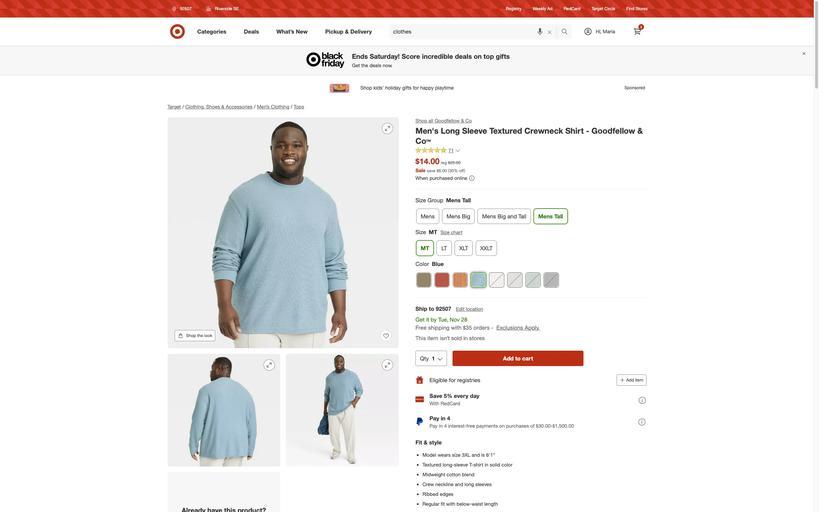 Task type: vqa. For each thing, say whether or not it's contained in the screenshot.
first CLEAR
no



Task type: describe. For each thing, give the bounding box(es) containing it.
long
[[441, 126, 460, 136]]

size for size group mens tall
[[416, 197, 426, 204]]

this
[[416, 335, 426, 342]]

black - out of stock image
[[544, 273, 559, 288]]

and for tall
[[508, 213, 517, 220]]

textured inside "shop all goodfellow & co men's long sleeve textured crewneck shirt - goodfellow & co™"
[[490, 126, 522, 136]]

big for mens big and tall
[[498, 213, 506, 220]]

the inside ends saturday! score incredible deals on top gifts get the deals now.
[[362, 62, 369, 68]]

qty 1
[[420, 355, 435, 362]]

xlt link
[[455, 241, 473, 256]]

accessories
[[226, 104, 253, 110]]

with inside the get it by tue, nov 28 free shipping with $35 orders - exclusions apply.
[[451, 324, 462, 331]]

add item button
[[617, 375, 647, 386]]

for
[[449, 377, 456, 384]]

$
[[437, 168, 439, 174]]

mens link
[[416, 209, 439, 224]]

color
[[416, 261, 429, 268]]

1 pay from the top
[[430, 415, 439, 422]]

crewneck
[[525, 126, 563, 136]]

shirt
[[474, 462, 483, 468]]

1 horizontal spatial goodfellow
[[592, 126, 636, 136]]

cream - out of stock image
[[490, 273, 504, 288]]

92507 inside dropdown button
[[180, 6, 192, 11]]

by
[[431, 316, 437, 323]]

advertisement region
[[162, 80, 652, 96]]

0 vertical spatial mt
[[429, 229, 438, 236]]

co™
[[416, 136, 431, 146]]

when purchased online
[[416, 175, 468, 181]]

gifts
[[496, 52, 510, 60]]

search
[[559, 29, 576, 36]]

shop the look link
[[175, 330, 216, 342]]

nov
[[450, 316, 460, 323]]

find stores
[[627, 6, 648, 11]]

ad
[[548, 6, 553, 11]]

tops link
[[294, 104, 304, 110]]

add for add item
[[627, 378, 634, 383]]

ends
[[352, 52, 368, 60]]

style
[[429, 439, 442, 446]]

of
[[531, 423, 535, 429]]

location
[[466, 306, 483, 312]]

crew neckline and long sleeves
[[423, 482, 492, 488]]

day
[[470, 393, 480, 400]]

target for target / clothing, shoes & accessories / men's clothing / tops
[[168, 104, 181, 110]]

3xl
[[462, 452, 471, 458]]

reg
[[441, 160, 447, 166]]

what's
[[277, 28, 295, 35]]

aqua green - out of stock image
[[526, 273, 541, 288]]

3 / from the left
[[291, 104, 293, 110]]

2 / from the left
[[254, 104, 256, 110]]

clothing, shoes & accessories link
[[185, 104, 253, 110]]

pickup
[[326, 28, 344, 35]]

find stores link
[[627, 6, 648, 12]]

off
[[459, 168, 464, 174]]

target circle link
[[592, 6, 616, 12]]

men&#39;s long sleeve textured crewneck shirt - goodfellow &#38; co&#8482;, 3 of 5 image
[[286, 354, 399, 467]]

mens tall
[[539, 213, 563, 220]]

tue,
[[438, 316, 448, 323]]

sale
[[416, 168, 426, 174]]

and for long
[[455, 482, 463, 488]]

item for add
[[636, 378, 644, 383]]

mens big
[[447, 213, 470, 220]]

men's
[[257, 104, 270, 110]]

look
[[204, 333, 212, 338]]

edit location button
[[456, 305, 484, 313]]

solid
[[490, 462, 500, 468]]

blue image
[[471, 273, 486, 288]]

registry
[[506, 6, 522, 11]]

shoes
[[206, 104, 220, 110]]

online
[[454, 175, 468, 181]]

search button
[[559, 24, 576, 41]]

- for orders
[[491, 324, 494, 331]]

waist
[[472, 501, 483, 507]]

when
[[416, 175, 428, 181]]

$14.00 reg $20.00 sale save $ 6.00 ( 30 % off )
[[416, 156, 465, 174]]

redcard link
[[564, 6, 581, 12]]

the inside image gallery element
[[197, 333, 203, 338]]

30
[[449, 168, 454, 174]]

registry link
[[506, 6, 522, 12]]

add for add to cart
[[503, 355, 514, 362]]

what's new link
[[271, 24, 317, 39]]

tall inside mens tall "link"
[[555, 213, 563, 220]]

to for 92507
[[429, 305, 434, 312]]

regular fit with below-waist length
[[423, 501, 498, 507]]

group containing size group
[[415, 197, 647, 227]]

dark olive green image
[[417, 273, 431, 288]]

exclusions
[[497, 324, 523, 331]]

neckline
[[436, 482, 454, 488]]

this item isn't sold in stores
[[416, 335, 485, 342]]

save 5% every day with redcard
[[430, 393, 480, 407]]

saturday!
[[370, 52, 400, 60]]

pay in 4 pay in 4 interest-free payments on purchases of $30.00-$1,500.00
[[430, 415, 574, 429]]

get inside the get it by tue, nov 28 free shipping with $35 orders - exclusions apply.
[[416, 316, 425, 323]]

riverside se
[[215, 6, 239, 11]]

redcard inside save 5% every day with redcard
[[441, 401, 460, 407]]

group
[[428, 197, 443, 204]]

get it by tue, nov 28 free shipping with $35 orders - exclusions apply.
[[416, 316, 540, 331]]

mt inside mt link
[[421, 245, 429, 252]]

incredible
[[422, 52, 453, 60]]

ends saturday! score incredible deals on top gifts get the deals now.
[[352, 52, 510, 68]]

long
[[465, 482, 474, 488]]

new
[[296, 28, 308, 35]]

on inside ends saturday! score incredible deals on top gifts get the deals now.
[[474, 52, 482, 60]]

apply.
[[525, 324, 540, 331]]

- for shirt
[[586, 126, 590, 136]]

6.00
[[439, 168, 447, 174]]

find
[[627, 6, 635, 11]]

free
[[467, 423, 475, 429]]

mens big link
[[442, 209, 475, 224]]

fit
[[416, 439, 422, 446]]

1 horizontal spatial and
[[472, 452, 480, 458]]

clothing,
[[185, 104, 205, 110]]

lt
[[442, 245, 447, 252]]

in left the interest-
[[439, 423, 443, 429]]

in down save 5% every day with redcard
[[441, 415, 446, 422]]

image gallery element
[[168, 117, 399, 513]]

dark red image
[[435, 273, 450, 288]]



Task type: locate. For each thing, give the bounding box(es) containing it.
0 vertical spatial with
[[451, 324, 462, 331]]

2 vertical spatial and
[[455, 482, 463, 488]]

1 vertical spatial pay
[[430, 423, 438, 429]]

edges
[[440, 492, 454, 498]]

0 horizontal spatial shop
[[186, 333, 196, 338]]

mens inside mens big link
[[447, 213, 461, 220]]

0 vertical spatial and
[[508, 213, 517, 220]]

save
[[427, 168, 436, 174]]

target circle
[[592, 6, 616, 11]]

item inside button
[[636, 378, 644, 383]]

ribbed
[[423, 492, 439, 498]]

1 / from the left
[[182, 104, 184, 110]]

mt down the mens link on the right of the page
[[429, 229, 438, 236]]

0 horizontal spatial -
[[491, 324, 494, 331]]

0 vertical spatial 4
[[447, 415, 450, 422]]

edit location
[[456, 306, 483, 312]]

1 horizontal spatial to
[[516, 355, 521, 362]]

0 horizontal spatial goodfellow
[[435, 118, 460, 124]]

0 vertical spatial redcard
[[564, 6, 581, 11]]

1 vertical spatial with
[[446, 501, 455, 507]]

men&#39;s long sleeve textured crewneck shirt - goodfellow &#38; co&#8482;, 1 of 5 image
[[168, 117, 399, 349]]

shop
[[416, 118, 427, 124], [186, 333, 196, 338]]

0 vertical spatial 92507
[[180, 6, 192, 11]]

size mt size chart
[[416, 229, 463, 236]]

1 vertical spatial redcard
[[441, 401, 460, 407]]

item
[[428, 335, 439, 342], [636, 378, 644, 383]]

categories link
[[191, 24, 235, 39]]

1 big from the left
[[462, 213, 470, 220]]

pay
[[430, 415, 439, 422], [430, 423, 438, 429]]

0 horizontal spatial get
[[352, 62, 360, 68]]

$30.00-
[[536, 423, 553, 429]]

4
[[447, 415, 450, 422], [444, 423, 447, 429]]

with down nov
[[451, 324, 462, 331]]

pay up 'style'
[[430, 423, 438, 429]]

/ left tops link
[[291, 104, 293, 110]]

redcard right ad
[[564, 6, 581, 11]]

3 link
[[630, 24, 645, 39]]

size left "chart"
[[441, 229, 450, 235]]

0 horizontal spatial add
[[503, 355, 514, 362]]

0 vertical spatial the
[[362, 62, 369, 68]]

1 vertical spatial -
[[491, 324, 494, 331]]

1 vertical spatial target
[[168, 104, 181, 110]]

- right orders
[[491, 324, 494, 331]]

1 vertical spatial goodfellow
[[592, 126, 636, 136]]

deals
[[244, 28, 259, 35]]

mens for the mens link on the right of the page
[[421, 213, 435, 220]]

with right fit
[[446, 501, 455, 507]]

1 vertical spatial and
[[472, 452, 480, 458]]

1
[[432, 355, 435, 362]]

deals link
[[238, 24, 268, 39]]

/ left men's
[[254, 104, 256, 110]]

group
[[415, 197, 647, 227], [415, 228, 647, 259]]

(
[[448, 168, 449, 174]]

on
[[474, 52, 482, 60], [500, 423, 505, 429]]

0 horizontal spatial big
[[462, 213, 470, 220]]

71
[[449, 148, 454, 154]]

1 horizontal spatial add
[[627, 378, 634, 383]]

add to cart
[[503, 355, 533, 362]]

blend
[[462, 472, 475, 478]]

1 vertical spatial add
[[627, 378, 634, 383]]

4 up the interest-
[[447, 415, 450, 422]]

t-
[[470, 462, 474, 468]]

all
[[429, 118, 433, 124]]

stores
[[470, 335, 485, 342]]

shop left "look"
[[186, 333, 196, 338]]

0 vertical spatial on
[[474, 52, 482, 60]]

0 horizontal spatial tall
[[462, 197, 471, 204]]

mens inside mens tall "link"
[[539, 213, 553, 220]]

0 horizontal spatial textured
[[423, 462, 442, 468]]

shop for shop the look
[[186, 333, 196, 338]]

below-
[[457, 501, 472, 507]]

tall inside the mens big and tall link
[[519, 213, 527, 220]]

size left group
[[416, 197, 426, 204]]

textured up the "midweight"
[[423, 462, 442, 468]]

0 horizontal spatial target
[[168, 104, 181, 110]]

1 vertical spatial group
[[415, 228, 647, 259]]

clothing
[[271, 104, 290, 110]]

0 vertical spatial deals
[[455, 52, 472, 60]]

mens for mens big and tall
[[482, 213, 496, 220]]

1 horizontal spatial the
[[362, 62, 369, 68]]

add
[[503, 355, 514, 362], [627, 378, 634, 383]]

hi,
[[596, 28, 602, 34]]

gray - out of stock image
[[508, 273, 523, 288]]

blue
[[432, 261, 444, 268]]

pickup & delivery link
[[320, 24, 381, 39]]

top
[[484, 52, 494, 60]]

1 vertical spatial item
[[636, 378, 644, 383]]

hi, maria
[[596, 28, 616, 34]]

size
[[452, 452, 461, 458]]

on inside pay in 4 pay in 4 interest-free payments on purchases of $30.00-$1,500.00
[[500, 423, 505, 429]]

0 horizontal spatial /
[[182, 104, 184, 110]]

1 vertical spatial the
[[197, 333, 203, 338]]

0 horizontal spatial and
[[455, 482, 463, 488]]

1 horizontal spatial item
[[636, 378, 644, 383]]

0 horizontal spatial on
[[474, 52, 482, 60]]

/ right target link
[[182, 104, 184, 110]]

it
[[426, 316, 429, 323]]

1 horizontal spatial shop
[[416, 118, 427, 124]]

3
[[641, 25, 643, 29]]

item for this
[[428, 335, 439, 342]]

ship to 92507
[[416, 305, 452, 312]]

midweight
[[423, 472, 445, 478]]

isn't
[[440, 335, 450, 342]]

2 pay from the top
[[430, 423, 438, 429]]

target left circle
[[592, 6, 604, 11]]

1 horizontal spatial target
[[592, 6, 604, 11]]

shop inside image gallery element
[[186, 333, 196, 338]]

1 vertical spatial deals
[[370, 62, 382, 68]]

1 vertical spatial shop
[[186, 333, 196, 338]]

1 vertical spatial textured
[[423, 462, 442, 468]]

tall for mens big and tall
[[519, 213, 527, 220]]

deals
[[455, 52, 472, 60], [370, 62, 382, 68]]

get left 'it'
[[416, 316, 425, 323]]

tall
[[462, 197, 471, 204], [519, 213, 527, 220], [555, 213, 563, 220]]

add inside button
[[627, 378, 634, 383]]

- right shirt on the top right of the page
[[586, 126, 590, 136]]

target
[[592, 6, 604, 11], [168, 104, 181, 110]]

sleeve
[[462, 126, 487, 136]]

to
[[429, 305, 434, 312], [516, 355, 521, 362]]

4 left the interest-
[[444, 423, 447, 429]]

1 horizontal spatial tall
[[519, 213, 527, 220]]

92507
[[180, 6, 192, 11], [436, 305, 452, 312]]

size chart button
[[440, 229, 463, 236]]

size for size mt size chart
[[416, 229, 426, 236]]

1 vertical spatial get
[[416, 316, 425, 323]]

regular
[[423, 501, 440, 507]]

group containing size
[[415, 228, 647, 259]]

mt up color
[[421, 245, 429, 252]]

shop all goodfellow & co men's long sleeve textured crewneck shirt - goodfellow & co™
[[416, 118, 643, 146]]

1 vertical spatial on
[[500, 423, 505, 429]]

1 horizontal spatial textured
[[490, 126, 522, 136]]

0 horizontal spatial the
[[197, 333, 203, 338]]

big for mens big
[[462, 213, 470, 220]]

textured long-sleeve t-shirt in solid color
[[423, 462, 513, 468]]

0 vertical spatial get
[[352, 62, 360, 68]]

& inside pickup & delivery link
[[345, 28, 349, 35]]

to right ship
[[429, 305, 434, 312]]

1 group from the top
[[415, 197, 647, 227]]

in right sold
[[464, 335, 468, 342]]

0 vertical spatial group
[[415, 197, 647, 227]]

0 horizontal spatial redcard
[[441, 401, 460, 407]]

target for target circle
[[592, 6, 604, 11]]

is
[[482, 452, 485, 458]]

on left top
[[474, 52, 482, 60]]

0 vertical spatial textured
[[490, 126, 522, 136]]

on right payments
[[500, 423, 505, 429]]

shop for shop all goodfellow & co men's long sleeve textured crewneck shirt - goodfellow & co™
[[416, 118, 427, 124]]

to left "cart"
[[516, 355, 521, 362]]

0 vertical spatial pay
[[430, 415, 439, 422]]

28
[[461, 316, 468, 323]]

get inside ends saturday! score incredible deals on top gifts get the deals now.
[[352, 62, 360, 68]]

0 horizontal spatial to
[[429, 305, 434, 312]]

add to cart button
[[453, 351, 584, 367]]

deals left now.
[[370, 62, 382, 68]]

2 big from the left
[[498, 213, 506, 220]]

xxlt link
[[476, 241, 497, 256]]

1 vertical spatial mt
[[421, 245, 429, 252]]

the left "look"
[[197, 333, 203, 338]]

0 vertical spatial shop
[[416, 118, 427, 124]]

0 horizontal spatial deals
[[370, 62, 382, 68]]

71 link
[[416, 147, 461, 155]]

2 horizontal spatial /
[[291, 104, 293, 110]]

with
[[430, 401, 439, 407]]

redcard down 5%
[[441, 401, 460, 407]]

orange image
[[453, 273, 468, 288]]

maria
[[603, 28, 616, 34]]

tall for size group mens tall
[[462, 197, 471, 204]]

lt link
[[437, 241, 452, 256]]

pay down with
[[430, 415, 439, 422]]

- inside "shop all goodfellow & co men's long sleeve textured crewneck shirt - goodfellow & co™"
[[586, 126, 590, 136]]

ribbed edges
[[423, 492, 454, 498]]

textured right sleeve
[[490, 126, 522, 136]]

crew
[[423, 482, 434, 488]]

color
[[502, 462, 513, 468]]

0 vertical spatial add
[[503, 355, 514, 362]]

0 horizontal spatial item
[[428, 335, 439, 342]]

weekly ad
[[533, 6, 553, 11]]

1 vertical spatial 92507
[[436, 305, 452, 312]]

the down ends
[[362, 62, 369, 68]]

deals left top
[[455, 52, 472, 60]]

What can we help you find? suggestions appear below search field
[[389, 24, 564, 39]]

to for cart
[[516, 355, 521, 362]]

edit
[[456, 306, 465, 312]]

to inside button
[[516, 355, 521, 362]]

- inside the get it by tue, nov 28 free shipping with $35 orders - exclusions apply.
[[491, 324, 494, 331]]

men&#39;s long sleeve textured crewneck shirt - goodfellow &#38; co&#8482;, 2 of 5 image
[[168, 354, 280, 467]]

2 horizontal spatial tall
[[555, 213, 563, 220]]

1 horizontal spatial on
[[500, 423, 505, 429]]

get down ends
[[352, 62, 360, 68]]

shop inside "shop all goodfellow & co men's long sleeve textured crewneck shirt - goodfellow & co™"
[[416, 118, 427, 124]]

goodfellow
[[435, 118, 460, 124], [592, 126, 636, 136]]

1 vertical spatial 4
[[444, 423, 447, 429]]

textured
[[490, 126, 522, 136], [423, 462, 442, 468]]

exclusions apply. link
[[497, 324, 540, 331]]

purchases
[[506, 423, 529, 429]]

1 horizontal spatial big
[[498, 213, 506, 220]]

0 vertical spatial item
[[428, 335, 439, 342]]

shop left all
[[416, 118, 427, 124]]

fit
[[441, 501, 445, 507]]

men's
[[416, 126, 439, 136]]

xxlt
[[480, 245, 493, 252]]

0 vertical spatial target
[[592, 6, 604, 11]]

2 group from the top
[[415, 228, 647, 259]]

size inside size mt size chart
[[441, 229, 450, 235]]

$20.00
[[448, 160, 461, 166]]

0 horizontal spatial 92507
[[180, 6, 192, 11]]

1 horizontal spatial -
[[586, 126, 590, 136]]

in
[[464, 335, 468, 342], [441, 415, 446, 422], [439, 423, 443, 429], [485, 462, 489, 468]]

1 horizontal spatial get
[[416, 316, 425, 323]]

1 horizontal spatial /
[[254, 104, 256, 110]]

mens for mens big
[[447, 213, 461, 220]]

size up mt link
[[416, 229, 426, 236]]

1 horizontal spatial 92507
[[436, 305, 452, 312]]

and
[[508, 213, 517, 220], [472, 452, 480, 458], [455, 482, 463, 488]]

mens tall link
[[534, 209, 568, 224]]

1 horizontal spatial deals
[[455, 52, 472, 60]]

1 horizontal spatial redcard
[[564, 6, 581, 11]]

add inside button
[[503, 355, 514, 362]]

mens for mens tall
[[539, 213, 553, 220]]

0 vertical spatial -
[[586, 126, 590, 136]]

tops
[[294, 104, 304, 110]]

0 vertical spatial goodfellow
[[435, 118, 460, 124]]

riverside
[[215, 6, 232, 11]]

0 vertical spatial to
[[429, 305, 434, 312]]

xlt
[[460, 245, 469, 252]]

target left clothing,
[[168, 104, 181, 110]]

in right shirt
[[485, 462, 489, 468]]

1 vertical spatial to
[[516, 355, 521, 362]]

score
[[402, 52, 420, 60]]

length
[[485, 501, 498, 507]]

and inside group
[[508, 213, 517, 220]]

2 horizontal spatial and
[[508, 213, 517, 220]]

6'1"
[[486, 452, 495, 458]]



